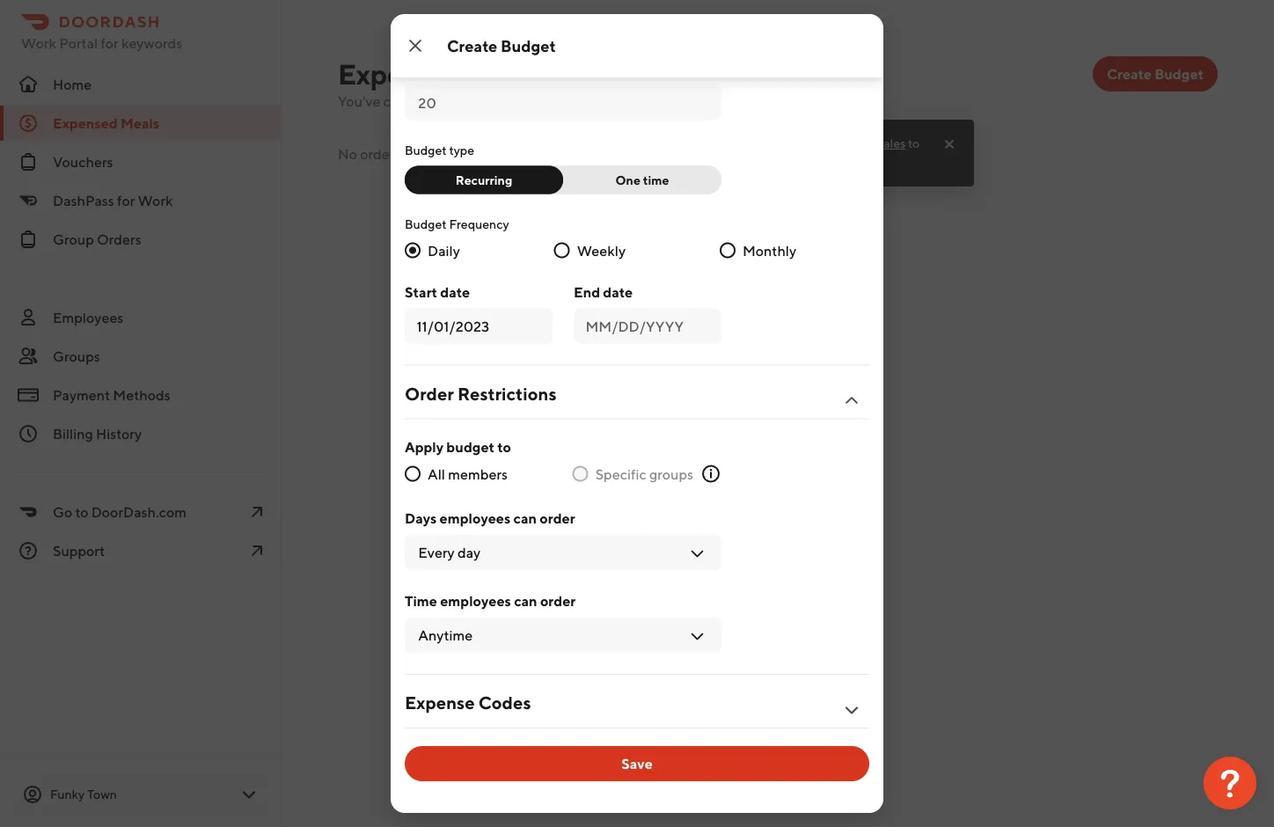 Task type: vqa. For each thing, say whether or not it's contained in the screenshot.
bottommost for
yes



Task type: describe. For each thing, give the bounding box(es) containing it.
days employees can order
[[405, 510, 575, 527]]

out
[[444, 93, 465, 110]]

to right go
[[75, 504, 88, 521]]

order for days employees can order
[[540, 510, 575, 527]]

to upgrade to an enterprise plan for free.
[[658, 136, 920, 170]]

expensed
[[602, 93, 664, 110]]

contact
[[831, 136, 874, 151]]

time employees can order
[[405, 593, 576, 610]]

expense codes-open section button image
[[842, 700, 863, 721]]

group orders
[[53, 231, 141, 248]]

apply budget to
[[405, 438, 511, 455]]

restrictions
[[458, 383, 557, 404]]

specific groups
[[596, 466, 694, 482]]

close section button image
[[842, 390, 863, 412]]

vouchers link
[[0, 144, 282, 180]]

your
[[518, 93, 546, 110]]

payment methods link
[[0, 378, 282, 413]]

time
[[405, 593, 437, 610]]

keywords
[[121, 35, 182, 51]]

1
[[435, 93, 441, 110]]

open resource center image
[[1204, 757, 1257, 810]]

an
[[721, 155, 735, 170]]

end
[[574, 283, 600, 300]]

payment methods
[[53, 387, 170, 404]]

all members
[[428, 466, 508, 482]]

Monthly radio
[[720, 243, 736, 258]]

billing
[[53, 426, 93, 442]]

all
[[428, 466, 445, 482]]

to right sales
[[908, 136, 920, 151]]

go
[[53, 504, 72, 521]]

start
[[405, 283, 438, 300]]

create budget button
[[1093, 56, 1218, 92]]

support link
[[0, 533, 282, 569]]

0 vertical spatial budget
[[398, 145, 444, 162]]

groups
[[53, 348, 100, 365]]

frequency
[[449, 217, 509, 231]]

per
[[604, 55, 626, 72]]

expense codes
[[405, 693, 531, 713]]

1 vertical spatial meals
[[120, 115, 159, 132]]

budget inside button
[[1155, 66, 1204, 82]]

budget type
[[405, 143, 475, 157]]

portal
[[59, 35, 98, 51]]

codes
[[479, 693, 531, 713]]

apply
[[405, 438, 444, 455]]

dashpass
[[53, 192, 114, 209]]

to right (up
[[528, 55, 542, 72]]

1 vertical spatial expensed
[[53, 115, 118, 132]]

payment
[[53, 387, 110, 404]]

dashpass for work link
[[0, 183, 282, 218]]

work portal for keywords
[[21, 35, 182, 51]]

and
[[707, 93, 731, 110]]

0 horizontal spatial expensed meals
[[53, 115, 159, 132]]

enterprise
[[737, 155, 795, 170]]

spending
[[405, 55, 468, 72]]

employees for days
[[440, 510, 511, 527]]

added.
[[507, 145, 551, 162]]

1 horizontal spatial budget
[[447, 438, 495, 455]]

weekly
[[577, 242, 626, 259]]

members
[[448, 466, 508, 482]]

0 vertical spatial order
[[360, 145, 395, 162]]

(up
[[503, 55, 526, 72]]

employees
[[53, 309, 124, 326]]

support
[[53, 543, 105, 559]]

date for end date
[[603, 283, 633, 300]]

created
[[383, 93, 433, 110]]

start date
[[405, 283, 470, 300]]

for inside 'to upgrade to an enterprise plan for free.'
[[824, 155, 840, 170]]

you've created 1 out of 10 of your allotted expensed meals and vouchers.
[[338, 93, 795, 110]]

plan
[[797, 155, 822, 170]]

dashpass for work
[[53, 192, 173, 209]]

recurring
[[456, 173, 513, 187]]

2 vertical spatial for
[[117, 192, 135, 209]]

Weekly radio
[[554, 243, 570, 258]]

group
[[53, 231, 94, 248]]

employees link
[[0, 300, 282, 335]]

Office Lunch text field
[[418, 4, 708, 26]]

spending limit (up to  $150.00 per person)
[[405, 55, 679, 72]]

contact sales
[[831, 136, 906, 151]]

close tooltip image
[[943, 137, 957, 151]]

Specific groups radio
[[573, 466, 589, 482]]

meals
[[667, 93, 704, 110]]

create inside create budget button
[[1107, 66, 1152, 82]]

group orders link
[[0, 222, 282, 257]]

time
[[643, 173, 669, 187]]



Task type: locate. For each thing, give the bounding box(es) containing it.
date right start
[[440, 283, 470, 300]]

save button
[[405, 746, 870, 782]]

history
[[96, 426, 142, 442]]

1 horizontal spatial of
[[502, 93, 515, 110]]

budget up all members
[[447, 438, 495, 455]]

$150.00
[[545, 55, 601, 72]]

groups link
[[0, 339, 282, 374]]

create
[[447, 36, 498, 55], [1107, 66, 1152, 82]]

0 vertical spatial expensed meals
[[338, 57, 546, 90]]

budget left has
[[398, 145, 444, 162]]

0 vertical spatial work
[[21, 35, 56, 51]]

0 horizontal spatial create budget
[[447, 36, 556, 55]]

expensed meals
[[338, 57, 546, 90], [53, 115, 159, 132]]

meals
[[470, 57, 546, 90], [120, 115, 159, 132]]

vouchers
[[53, 154, 113, 170]]

specific
[[596, 466, 647, 482]]

create budget inside button
[[1107, 66, 1204, 82]]

upgrade
[[658, 155, 705, 170]]

1 vertical spatial for
[[824, 155, 840, 170]]

end date
[[574, 283, 633, 300]]

vouchers.
[[734, 93, 795, 110]]

go to doordash.com
[[53, 504, 187, 521]]

employees right 'time'
[[440, 593, 511, 610]]

1 horizontal spatial date
[[603, 283, 633, 300]]

work
[[21, 35, 56, 51], [138, 192, 173, 209]]

for right the plan
[[824, 155, 840, 170]]

1 vertical spatial create
[[1107, 66, 1152, 82]]

expensed
[[338, 57, 464, 90], [53, 115, 118, 132]]

days
[[405, 510, 437, 527]]

expensed up vouchers at the left top
[[53, 115, 118, 132]]

Recurring button
[[405, 166, 563, 194]]

1 horizontal spatial meals
[[470, 57, 546, 90]]

to
[[528, 55, 542, 72], [908, 136, 920, 151], [707, 155, 719, 170], [498, 438, 511, 455], [75, 504, 88, 521]]

1 horizontal spatial expensed meals
[[338, 57, 546, 90]]

daily
[[428, 242, 460, 259]]

of right 10
[[502, 93, 515, 110]]

date
[[440, 283, 470, 300], [603, 283, 633, 300]]

1 vertical spatial work
[[138, 192, 173, 209]]

dialog
[[391, 0, 884, 813]]

work down vouchers link
[[138, 192, 173, 209]]

One time button
[[553, 166, 722, 194]]

work left portal
[[21, 35, 56, 51]]

0 vertical spatial create
[[447, 36, 498, 55]]

create budget
[[447, 36, 556, 55], [1107, 66, 1204, 82]]

0 horizontal spatial date
[[440, 283, 470, 300]]

date right end
[[603, 283, 633, 300]]

1 of from the left
[[468, 93, 481, 110]]

End date text field
[[586, 316, 710, 337]]

1 horizontal spatial expensed
[[338, 57, 464, 90]]

you've
[[338, 93, 381, 110]]

0 horizontal spatial work
[[21, 35, 56, 51]]

2 date from the left
[[603, 283, 633, 300]]

been
[[472, 145, 504, 162]]

order
[[360, 145, 395, 162], [540, 510, 575, 527], [540, 593, 576, 610]]

employees for time
[[440, 593, 511, 610]]

meals down home link
[[120, 115, 159, 132]]

1 date from the left
[[440, 283, 470, 300]]

no
[[338, 145, 357, 162]]

1 vertical spatial order
[[540, 510, 575, 527]]

1 vertical spatial employees
[[440, 593, 511, 610]]

home
[[53, 76, 92, 93]]

order for time employees can order
[[540, 593, 576, 610]]

1 vertical spatial expensed meals
[[53, 115, 159, 132]]

0 vertical spatial employees
[[440, 510, 511, 527]]

budget
[[501, 36, 556, 55], [1155, 66, 1204, 82], [405, 143, 447, 157], [405, 217, 447, 231]]

to up members
[[498, 438, 511, 455]]

Daily radio
[[405, 243, 421, 258]]

expensed meals up '1'
[[338, 57, 546, 90]]

expense
[[405, 693, 475, 713]]

dialog containing order restrictions
[[391, 0, 884, 813]]

allotted
[[549, 93, 599, 110]]

Spending limit (up to  $150.00 per person) text field
[[418, 92, 708, 113]]

methods
[[113, 387, 170, 404]]

order
[[405, 383, 454, 404]]

date for start date
[[440, 283, 470, 300]]

budget frequency
[[405, 217, 509, 231]]

meals up 10
[[470, 57, 546, 90]]

of left 10
[[468, 93, 481, 110]]

0 vertical spatial create budget
[[447, 36, 556, 55]]

0 horizontal spatial meals
[[120, 115, 159, 132]]

2 vertical spatial order
[[540, 593, 576, 610]]

sales
[[877, 136, 906, 151]]

home link
[[0, 67, 282, 102]]

1 horizontal spatial create budget
[[1107, 66, 1204, 82]]

person)
[[629, 55, 679, 72]]

billing history link
[[0, 416, 282, 452]]

0 vertical spatial for
[[101, 35, 119, 51]]

has
[[447, 145, 469, 162]]

1 vertical spatial can
[[514, 593, 538, 610]]

for up orders on the left
[[117, 192, 135, 209]]

Start date text field
[[417, 316, 541, 337]]

1 horizontal spatial work
[[138, 192, 173, 209]]

0 vertical spatial meals
[[470, 57, 546, 90]]

expensed up created
[[338, 57, 464, 90]]

employees down members
[[440, 510, 511, 527]]

0 horizontal spatial expensed
[[53, 115, 118, 132]]

0 horizontal spatial of
[[468, 93, 481, 110]]

for right portal
[[101, 35, 119, 51]]

can
[[514, 510, 537, 527], [514, 593, 538, 610]]

tooltip containing to upgrade to an enterprise plan for free.
[[643, 114, 974, 187]]

one time
[[616, 173, 669, 187]]

groups
[[650, 466, 694, 482]]

doordash.com
[[91, 504, 187, 521]]

All members radio
[[405, 466, 421, 482]]

one
[[616, 173, 641, 187]]

orders
[[97, 231, 141, 248]]

0 vertical spatial can
[[514, 510, 537, 527]]

billing history
[[53, 426, 142, 442]]

budget
[[398, 145, 444, 162], [447, 438, 495, 455]]

close create budget image
[[405, 35, 426, 56]]

1 vertical spatial budget
[[447, 438, 495, 455]]

2 of from the left
[[502, 93, 515, 110]]

can for days employees can order
[[514, 510, 537, 527]]

tooltip
[[643, 114, 974, 187]]

of
[[468, 93, 481, 110], [502, 93, 515, 110]]

limit
[[471, 55, 500, 72]]

create budget inside dialog
[[447, 36, 556, 55]]

contact sales link
[[831, 135, 906, 152]]

expensed meals up vouchers at the left top
[[53, 115, 159, 132]]

type
[[449, 143, 475, 157]]

save
[[622, 756, 653, 772]]

expensed meals link
[[0, 106, 282, 141]]

to left the an
[[707, 155, 719, 170]]

10
[[484, 93, 499, 110]]

1 vertical spatial create budget
[[1107, 66, 1204, 82]]

0 horizontal spatial create
[[447, 36, 498, 55]]

go to doordash.com link
[[0, 495, 282, 530]]

1 horizontal spatial create
[[1107, 66, 1152, 82]]

0 horizontal spatial budget
[[398, 145, 444, 162]]

can for time employees can order
[[514, 593, 538, 610]]

no order budget has been added.
[[338, 145, 551, 162]]

budget type option group
[[405, 166, 722, 194]]

monthly
[[743, 242, 797, 259]]

free.
[[842, 155, 867, 170]]

0 vertical spatial expensed
[[338, 57, 464, 90]]



